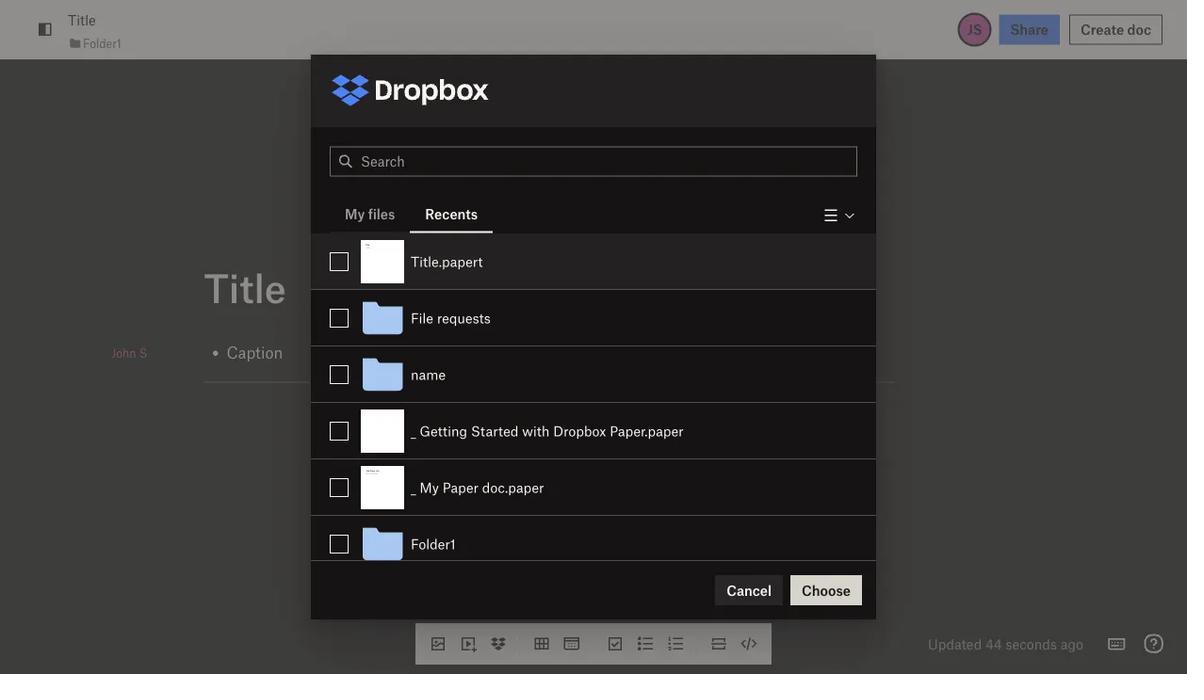 Task type: describe. For each thing, give the bounding box(es) containing it.
title.papert button
[[354, 233, 877, 290]]

_ getting started with dropbox paper.paper
[[411, 423, 684, 439]]

folder1 link
[[68, 34, 121, 53]]

doc
[[1128, 21, 1152, 38]]

cancel button
[[716, 576, 783, 606]]

with
[[522, 423, 550, 439]]

file requests
[[411, 310, 491, 326]]

my files
[[345, 206, 395, 222]]

paper.paper
[[610, 423, 684, 439]]

files
[[368, 206, 395, 222]]

folder1 for folder1 link
[[83, 36, 121, 50]]

cancel
[[727, 582, 772, 599]]

js button
[[958, 13, 992, 47]]

share
[[1011, 21, 1049, 38]]

caption
[[227, 343, 283, 362]]

js
[[968, 21, 983, 38]]

1 horizontal spatial title
[[204, 263, 286, 311]]

requests
[[437, 310, 491, 326]]

create
[[1081, 21, 1125, 38]]

file
[[411, 310, 434, 326]]

row group containing title.papert
[[311, 232, 877, 573]]

folder1 button
[[354, 516, 877, 573]]



Task type: locate. For each thing, give the bounding box(es) containing it.
title link
[[68, 10, 96, 31]]

updated 44 seconds ago
[[928, 636, 1084, 653]]

my left paper
[[420, 479, 439, 496]]

_ left paper
[[411, 479, 416, 496]]

_ my paper doc.paper button
[[354, 459, 877, 516]]

0 vertical spatial _
[[411, 423, 416, 439]]

folder1 down 'title' link
[[83, 36, 121, 50]]

tab list containing my files
[[330, 196, 493, 233]]

title up folder1 link
[[68, 12, 96, 28]]

getting
[[420, 423, 468, 439]]

recents
[[425, 206, 478, 222]]

1 vertical spatial title
[[204, 263, 286, 311]]

my files tab
[[330, 196, 410, 232]]

_ for _ getting started with dropbox paper.paper
[[411, 423, 416, 439]]

folder1 inside button
[[411, 536, 456, 552]]

recents tab
[[410, 196, 493, 232]]

0 horizontal spatial folder1
[[83, 36, 121, 50]]

seconds
[[1006, 636, 1057, 653]]

my inside tab
[[345, 206, 365, 222]]

ago
[[1061, 636, 1084, 653]]

name button
[[354, 346, 877, 403]]

doc.paper
[[482, 479, 544, 496]]

Search text field
[[361, 147, 857, 176]]

1 vertical spatial folder1
[[411, 536, 456, 552]]

my
[[345, 206, 365, 222], [420, 479, 439, 496]]

updated
[[928, 636, 982, 653]]

file requests button
[[354, 290, 877, 346]]

0 horizontal spatial title
[[68, 12, 96, 28]]

_ getting started with dropbox paper.paper button
[[354, 403, 877, 459]]

_ my paper doc.paper
[[411, 479, 544, 496]]

1 _ from the top
[[411, 423, 416, 439]]

my inside button
[[420, 479, 439, 496]]

1 horizontal spatial folder1
[[411, 536, 456, 552]]

1 horizontal spatial my
[[420, 479, 439, 496]]

0 vertical spatial folder1
[[83, 36, 121, 50]]

0 vertical spatial title
[[68, 12, 96, 28]]

folder1 for folder1 button
[[411, 536, 456, 552]]

create doc button
[[1070, 15, 1163, 45]]

tab list
[[330, 196, 493, 233]]

title up caption
[[204, 263, 286, 311]]

1 vertical spatial my
[[420, 479, 439, 496]]

_ left getting at the bottom left of page
[[411, 423, 416, 439]]

2 _ from the top
[[411, 479, 416, 496]]

row group
[[311, 232, 877, 573]]

_
[[411, 423, 416, 439], [411, 479, 416, 496]]

1 vertical spatial _
[[411, 479, 416, 496]]

44
[[986, 636, 1002, 653]]

0 horizontal spatial my
[[345, 206, 365, 222]]

name
[[411, 366, 446, 383]]

folder1
[[83, 36, 121, 50], [411, 536, 456, 552]]

title
[[68, 12, 96, 28], [204, 263, 286, 311]]

_ for _ my paper doc.paper
[[411, 479, 416, 496]]

dropbox
[[553, 423, 606, 439]]

my left files
[[345, 206, 365, 222]]

title.papert
[[411, 253, 483, 270]]

share button
[[1000, 15, 1060, 45]]

started
[[471, 423, 519, 439]]

paper
[[443, 479, 479, 496]]

0 vertical spatial my
[[345, 206, 365, 222]]

create doc
[[1081, 21, 1152, 38]]

folder1 down paper
[[411, 536, 456, 552]]



Task type: vqa. For each thing, say whether or not it's contained in the screenshot.
'AI'S'
no



